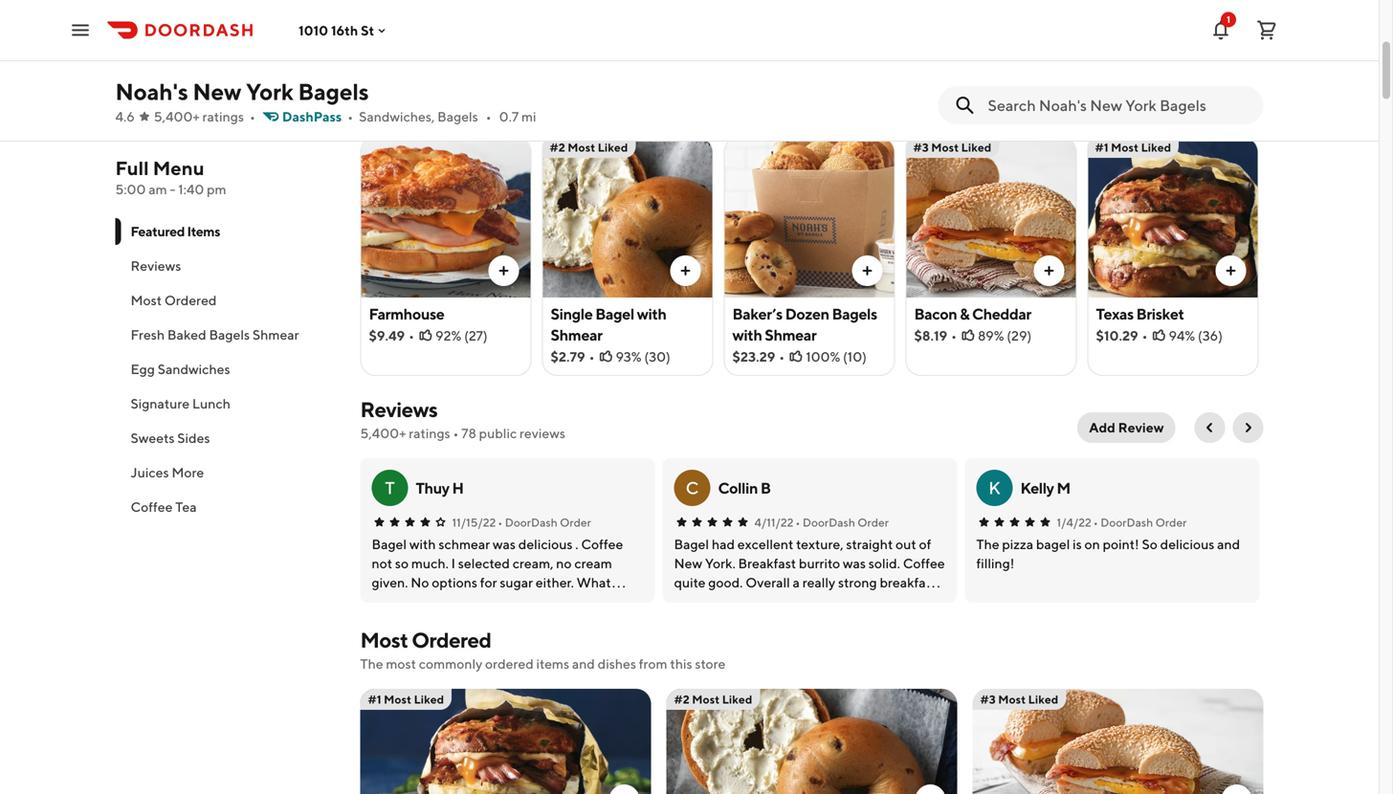Task type: vqa. For each thing, say whether or not it's contained in the screenshot.
"DoorDash" for T
yes



Task type: describe. For each thing, give the bounding box(es) containing it.
the
[[360, 656, 383, 672]]

0.7
[[499, 109, 519, 124]]

baker's dozen bagels with shmear image
[[725, 137, 894, 298]]

items
[[536, 656, 569, 672]]

(36)
[[1198, 328, 1223, 343]]

collin b
[[718, 479, 771, 497]]

add review button
[[1078, 412, 1175, 443]]

• left 0.7
[[486, 109, 491, 124]]

• right $8.19
[[951, 328, 957, 343]]

featured inside featured items heading
[[360, 100, 457, 127]]

see more
[[197, 47, 256, 63]]

new
[[193, 78, 241, 105]]

reviews link
[[360, 397, 438, 422]]

1 vertical spatial #1
[[368, 693, 381, 706]]

pricing & fees button
[[115, 12, 220, 32]]

0 vertical spatial single bagel with shmear image
[[543, 137, 712, 298]]

this
[[670, 656, 692, 672]]

single bagel with shmear
[[551, 305, 666, 344]]

bagels inside baker's dozen bagels with shmear
[[832, 305, 877, 323]]

• right $2.79
[[589, 349, 595, 365]]

1 horizontal spatial texas brisket image
[[1088, 137, 1258, 298]]

cheddar
[[972, 305, 1031, 323]]

am
[[149, 181, 167, 197]]

featured items heading
[[360, 99, 521, 129]]

1/4/22
[[1057, 516, 1091, 529]]

0 vertical spatial #3 most liked
[[913, 141, 992, 154]]

thuy h
[[416, 479, 464, 497]]

dozen
[[785, 305, 829, 323]]

noah's
[[115, 78, 188, 105]]

ordered for most ordered the most commonly ordered items and dishes from this store
[[412, 628, 491, 653]]

doordash for t
[[505, 516, 557, 529]]

(10)
[[843, 349, 867, 365]]

Item Search search field
[[988, 95, 1248, 116]]

dashpass •
[[282, 109, 353, 124]]

order for t
[[560, 516, 591, 529]]

1010 16th st button
[[299, 22, 390, 38]]

0 horizontal spatial #3
[[913, 141, 929, 154]]

5:00
[[115, 181, 146, 197]]

b
[[760, 479, 771, 497]]

bagel
[[595, 305, 634, 323]]

fresh
[[131, 327, 165, 343]]

more for juices more
[[172, 465, 204, 480]]

0 vertical spatial #1 most liked
[[1095, 141, 1171, 154]]

juices more button
[[115, 455, 337, 490]]

add item to cart image for farmhouse image
[[496, 263, 511, 278]]

notification bell image
[[1209, 19, 1232, 42]]

shmear for single bagel with shmear
[[551, 326, 602, 344]]

11/15/22
[[452, 516, 496, 529]]

1 horizontal spatial #1
[[1095, 141, 1109, 154]]

most ordered the most commonly ordered items and dishes from this store
[[360, 628, 726, 672]]

add review
[[1089, 420, 1164, 435]]

more for see more
[[223, 47, 256, 63]]

h
[[452, 479, 464, 497]]

from
[[639, 656, 667, 672]]

• right dashpass
[[348, 109, 353, 124]]

5,400+ inside reviews 5,400+ ratings • 78 public reviews
[[360, 425, 406, 441]]

(27)
[[464, 328, 488, 343]]

previous button of carousel image
[[1202, 106, 1217, 122]]

lunch
[[192, 396, 230, 411]]

• doordash order for t
[[498, 516, 591, 529]]

public
[[479, 425, 517, 441]]

0 vertical spatial #2 most liked
[[550, 141, 628, 154]]

ordered
[[485, 656, 534, 672]]

bagels inside "button"
[[209, 327, 250, 343]]

1 horizontal spatial featured items
[[360, 100, 521, 127]]

coffee tea button
[[115, 490, 337, 524]]

signature lunch
[[131, 396, 230, 411]]

mi
[[521, 109, 536, 124]]

• right $23.29 on the top
[[779, 349, 785, 365]]

1010 16th st
[[299, 22, 374, 38]]

texas brisket
[[1096, 305, 1184, 323]]

100%
[[806, 349, 840, 365]]

signature
[[131, 396, 190, 411]]

92% (27)
[[435, 328, 488, 343]]

bacon & cheddar
[[914, 305, 1031, 323]]

order for c
[[857, 516, 889, 529]]

• right the 4/11/22
[[795, 516, 800, 529]]

dishes
[[598, 656, 636, 672]]

store
[[695, 656, 726, 672]]

m
[[1057, 479, 1070, 497]]

100% (10)
[[806, 349, 867, 365]]

fresh baked bagels shmear button
[[115, 318, 337, 352]]

1 vertical spatial bacon & cheddar image
[[973, 689, 1263, 794]]

single
[[551, 305, 593, 323]]

most ordered button
[[115, 283, 337, 318]]

89% (29)
[[978, 328, 1032, 343]]

1010
[[299, 22, 328, 38]]

previous image
[[1202, 420, 1217, 435]]

noah's new york bagels
[[115, 78, 369, 105]]

t
[[385, 477, 395, 498]]

bagels up dashpass •
[[298, 78, 369, 105]]

full menu 5:00 am - 1:40 pm
[[115, 157, 226, 197]]

baker's dozen bagels with shmear
[[732, 305, 877, 344]]

add item to cart image for the bottommost single bagel with shmear image
[[923, 792, 938, 794]]

0 horizontal spatial #1 most liked
[[368, 693, 444, 706]]

sides
[[177, 430, 210, 446]]

reviews for reviews 5,400+ ratings • 78 public reviews
[[360, 397, 438, 422]]

• right 1/4/22 at the right bottom
[[1093, 516, 1098, 529]]

brisket
[[1136, 305, 1184, 323]]

items inside heading
[[461, 100, 521, 127]]

baker's
[[732, 305, 782, 323]]

k
[[989, 477, 1001, 498]]

collin
[[718, 479, 758, 497]]

0 horizontal spatial ratings
[[202, 109, 244, 124]]

sweets
[[131, 430, 175, 446]]

0 items, open order cart image
[[1255, 19, 1278, 42]]

93% (30)
[[616, 349, 670, 365]]

see more button
[[116, 40, 336, 71]]

• doordash order for c
[[795, 516, 889, 529]]



Task type: locate. For each thing, give the bounding box(es) containing it.
1 vertical spatial #2 most liked
[[674, 693, 752, 706]]

1 horizontal spatial 5,400+
[[360, 425, 406, 441]]

2 doordash from the left
[[803, 516, 855, 529]]

& left fees
[[161, 14, 169, 30]]

0 vertical spatial texas brisket image
[[1088, 137, 1258, 298]]

featured down am
[[131, 223, 185, 239]]

reviews up most ordered
[[131, 258, 181, 274]]

#1 down item search search field
[[1095, 141, 1109, 154]]

1 horizontal spatial doordash
[[803, 516, 855, 529]]

menu
[[153, 157, 204, 179]]

ratings
[[202, 109, 244, 124], [409, 425, 450, 441]]

$23.29
[[732, 349, 775, 365]]

0 horizontal spatial reviews
[[131, 258, 181, 274]]

#1 down the
[[368, 693, 381, 706]]

featured items left mi
[[360, 100, 521, 127]]

open menu image
[[69, 19, 92, 42]]

0 horizontal spatial ordered
[[164, 292, 217, 308]]

more right "see"
[[223, 47, 256, 63]]

-
[[170, 181, 176, 197]]

pm
[[207, 181, 226, 197]]

1 vertical spatial ratings
[[409, 425, 450, 441]]

2 horizontal spatial shmear
[[765, 326, 816, 344]]

featured items
[[360, 100, 521, 127], [131, 223, 220, 239]]

& right bacon
[[960, 305, 969, 323]]

add item to cart image
[[860, 263, 875, 278], [1223, 263, 1239, 278]]

• doordash order right 11/15/22
[[498, 516, 591, 529]]

• inside reviews 5,400+ ratings • 78 public reviews
[[453, 425, 459, 441]]

• down noah's new york bagels
[[250, 109, 255, 124]]

bacon & cheddar image
[[907, 137, 1076, 298], [973, 689, 1263, 794]]

pricing & fees
[[115, 14, 201, 30]]

1 vertical spatial ordered
[[412, 628, 491, 653]]

next image
[[1240, 420, 1256, 435]]

shmear down single
[[551, 326, 602, 344]]

1 horizontal spatial &
[[960, 305, 969, 323]]

0 vertical spatial featured
[[360, 100, 457, 127]]

& for bacon
[[960, 305, 969, 323]]

0 horizontal spatial #2
[[550, 141, 565, 154]]

more inside button
[[223, 47, 256, 63]]

reviews inside button
[[131, 258, 181, 274]]

pricing
[[115, 14, 158, 30]]

0 horizontal spatial add item to cart image
[[860, 263, 875, 278]]

bacon
[[914, 305, 957, 323]]

1 vertical spatial featured items
[[131, 223, 220, 239]]

92%
[[435, 328, 461, 343]]

bagels down most ordered button
[[209, 327, 250, 343]]

1 horizontal spatial with
[[732, 326, 762, 344]]

items left mi
[[461, 100, 521, 127]]

kelly m
[[1020, 479, 1070, 497]]

$2.79
[[551, 349, 585, 365]]

single bagel with shmear image
[[543, 137, 712, 298], [666, 689, 957, 794]]

1 horizontal spatial items
[[461, 100, 521, 127]]

and
[[572, 656, 595, 672]]

featured
[[360, 100, 457, 127], [131, 223, 185, 239]]

see
[[197, 47, 220, 63]]

0 vertical spatial #1
[[1095, 141, 1109, 154]]

78
[[461, 425, 476, 441]]

2 horizontal spatial order
[[1155, 516, 1187, 529]]

1 vertical spatial texas brisket image
[[360, 689, 651, 794]]

0 vertical spatial 5,400+
[[154, 109, 200, 124]]

sweets sides button
[[115, 421, 337, 455]]

ratings down new on the top of page
[[202, 109, 244, 124]]

0 horizontal spatial order
[[560, 516, 591, 529]]

2 order from the left
[[857, 516, 889, 529]]

1 horizontal spatial ratings
[[409, 425, 450, 441]]

york
[[246, 78, 293, 105]]

signature lunch button
[[115, 387, 337, 421]]

1 vertical spatial single bagel with shmear image
[[666, 689, 957, 794]]

1 add item to cart image from the left
[[860, 263, 875, 278]]

89%
[[978, 328, 1004, 343]]

4.6
[[115, 109, 135, 124]]

reviews inside reviews 5,400+ ratings • 78 public reviews
[[360, 397, 438, 422]]

1 vertical spatial more
[[172, 465, 204, 480]]

0 horizontal spatial &
[[161, 14, 169, 30]]

add item to cart image for right texas brisket image
[[1223, 263, 1239, 278]]

reviews
[[520, 425, 565, 441]]

1 vertical spatial featured
[[131, 223, 185, 239]]

#3 most liked
[[913, 141, 992, 154], [980, 693, 1058, 706]]

2 horizontal spatial • doordash order
[[1093, 516, 1187, 529]]

16th
[[331, 22, 358, 38]]

5,400+
[[154, 109, 200, 124], [360, 425, 406, 441]]

$10.29
[[1096, 328, 1138, 343]]

full
[[115, 157, 149, 179]]

0 horizontal spatial featured items
[[131, 223, 220, 239]]

with right bagel
[[637, 305, 666, 323]]

reviews down $9.49
[[360, 397, 438, 422]]

1 doordash from the left
[[505, 516, 557, 529]]

farmhouse
[[369, 305, 444, 323]]

add item to cart image for baker's dozen bagels with shmear image
[[860, 263, 875, 278]]

texas brisket image
[[1088, 137, 1258, 298], [360, 689, 651, 794]]

fees
[[172, 14, 201, 30]]

#1 most liked down most
[[368, 693, 444, 706]]

shmear for fresh baked bagels shmear
[[252, 327, 299, 343]]

more up the tea
[[172, 465, 204, 480]]

3 doordash from the left
[[1101, 516, 1153, 529]]

egg sandwiches button
[[115, 352, 337, 387]]

0 horizontal spatial featured
[[131, 223, 185, 239]]

#1 most liked down item search search field
[[1095, 141, 1171, 154]]

add item to cart image for topmost the bacon & cheddar image
[[1041, 263, 1057, 278]]

1:40
[[178, 181, 204, 197]]

0 vertical spatial reviews
[[131, 258, 181, 274]]

ratings down the reviews link
[[409, 425, 450, 441]]

sandwiches,
[[359, 109, 435, 124]]

1 vertical spatial #3
[[980, 693, 996, 706]]

0 vertical spatial items
[[461, 100, 521, 127]]

1 horizontal spatial order
[[857, 516, 889, 529]]

5,400+ ratings •
[[154, 109, 255, 124]]

shmear inside single bagel with shmear
[[551, 326, 602, 344]]

1 vertical spatial &
[[960, 305, 969, 323]]

3 • doordash order from the left
[[1093, 516, 1187, 529]]

more inside button
[[172, 465, 204, 480]]

most
[[568, 141, 595, 154], [931, 141, 959, 154], [1111, 141, 1139, 154], [131, 292, 162, 308], [360, 628, 408, 653], [384, 693, 411, 706], [692, 693, 720, 706], [998, 693, 1026, 706]]

3 order from the left
[[1155, 516, 1187, 529]]

0 horizontal spatial #2 most liked
[[550, 141, 628, 154]]

reviews button
[[115, 249, 337, 283]]

coffee tea
[[131, 499, 197, 515]]

review
[[1118, 420, 1164, 435]]

ratings inside reviews 5,400+ ratings • 78 public reviews
[[409, 425, 450, 441]]

0 vertical spatial #2
[[550, 141, 565, 154]]

bagels left 0.7
[[437, 109, 478, 124]]

farmhouse image
[[361, 137, 531, 298]]

1 horizontal spatial #2 most liked
[[674, 693, 752, 706]]

shmear
[[551, 326, 602, 344], [765, 326, 816, 344], [252, 327, 299, 343]]

add
[[1089, 420, 1115, 435]]

add item to cart image for topmost single bagel with shmear image
[[678, 263, 693, 278]]

• doordash order
[[498, 516, 591, 529], [795, 516, 889, 529], [1093, 516, 1187, 529]]

1 vertical spatial #3 most liked
[[980, 693, 1058, 706]]

egg
[[131, 361, 155, 377]]

shmear down dozen
[[765, 326, 816, 344]]

0 vertical spatial &
[[161, 14, 169, 30]]

& inside button
[[161, 14, 169, 30]]

ordered up baked in the top of the page
[[164, 292, 217, 308]]

1
[[1227, 14, 1230, 25]]

1 horizontal spatial ordered
[[412, 628, 491, 653]]

0 horizontal spatial items
[[187, 223, 220, 239]]

doordash right 1/4/22 at the right bottom
[[1101, 516, 1153, 529]]

ordered for most ordered
[[164, 292, 217, 308]]

st
[[361, 22, 374, 38]]

texas
[[1096, 305, 1134, 323]]

1 vertical spatial 5,400+
[[360, 425, 406, 441]]

#1 most liked
[[1095, 141, 1171, 154], [368, 693, 444, 706]]

add item to cart image
[[496, 263, 511, 278], [678, 263, 693, 278], [1041, 263, 1057, 278], [923, 792, 938, 794]]

$9.49
[[369, 328, 405, 343]]

next button of carousel image
[[1240, 106, 1256, 122]]

4/11/22
[[754, 516, 794, 529]]

1 vertical spatial items
[[187, 223, 220, 239]]

featured items down "-"
[[131, 223, 220, 239]]

doordash right 11/15/22
[[505, 516, 557, 529]]

shmear inside "button"
[[252, 327, 299, 343]]

thuy
[[416, 479, 449, 497]]

1 horizontal spatial #3
[[980, 693, 996, 706]]

0 horizontal spatial texas brisket image
[[360, 689, 651, 794]]

doordash
[[505, 516, 557, 529], [803, 516, 855, 529], [1101, 516, 1153, 529]]

1 horizontal spatial • doordash order
[[795, 516, 889, 529]]

(30)
[[644, 349, 670, 365]]

1 vertical spatial #2
[[674, 693, 690, 706]]

sandwiches
[[158, 361, 230, 377]]

featured right dashpass •
[[360, 100, 457, 127]]

(29)
[[1007, 328, 1032, 343]]

94%
[[1169, 328, 1195, 343]]

& for pricing
[[161, 14, 169, 30]]

• doordash order right the 4/11/22
[[795, 516, 889, 529]]

1 horizontal spatial featured
[[360, 100, 457, 127]]

reviews
[[131, 258, 181, 274], [360, 397, 438, 422]]

1 vertical spatial #1 most liked
[[368, 693, 444, 706]]

0 vertical spatial featured items
[[360, 100, 521, 127]]

doordash for c
[[803, 516, 855, 529]]

1 vertical spatial with
[[732, 326, 762, 344]]

commonly
[[419, 656, 482, 672]]

1 horizontal spatial reviews
[[360, 397, 438, 422]]

shmear inside baker's dozen bagels with shmear
[[765, 326, 816, 344]]

2 horizontal spatial doordash
[[1101, 516, 1153, 529]]

0 vertical spatial ratings
[[202, 109, 244, 124]]

sandwiches, bagels • 0.7 mi
[[359, 109, 536, 124]]

2 add item to cart image from the left
[[1223, 263, 1239, 278]]

5,400+ down the reviews link
[[360, 425, 406, 441]]

• down farmhouse
[[409, 328, 414, 343]]

1 horizontal spatial shmear
[[551, 326, 602, 344]]

with up $23.29 on the top
[[732, 326, 762, 344]]

0 horizontal spatial 5,400+
[[154, 109, 200, 124]]

c
[[686, 477, 699, 498]]

0 vertical spatial #3
[[913, 141, 929, 154]]

• doordash order right 1/4/22 at the right bottom
[[1093, 516, 1187, 529]]

ordered up commonly
[[412, 628, 491, 653]]

0 vertical spatial with
[[637, 305, 666, 323]]

juices
[[131, 465, 169, 480]]

fresh baked bagels shmear
[[131, 327, 299, 343]]

doordash right the 4/11/22
[[803, 516, 855, 529]]

with
[[637, 305, 666, 323], [732, 326, 762, 344]]

most inside button
[[131, 292, 162, 308]]

kelly
[[1020, 479, 1054, 497]]

1 • doordash order from the left
[[498, 516, 591, 529]]

ordered inside most ordered the most commonly ordered items and dishes from this store
[[412, 628, 491, 653]]

doordash for k
[[1101, 516, 1153, 529]]

1 order from the left
[[560, 516, 591, 529]]

0 vertical spatial ordered
[[164, 292, 217, 308]]

$8.19
[[914, 328, 947, 343]]

map region
[[388, 0, 1368, 117]]

0 vertical spatial more
[[223, 47, 256, 63]]

with inside baker's dozen bagels with shmear
[[732, 326, 762, 344]]

0 horizontal spatial doordash
[[505, 516, 557, 529]]

• doordash order for k
[[1093, 516, 1187, 529]]

0 horizontal spatial • doordash order
[[498, 516, 591, 529]]

1 horizontal spatial #2
[[674, 693, 690, 706]]

0 horizontal spatial more
[[172, 465, 204, 480]]

• down texas brisket
[[1142, 328, 1148, 343]]

order for k
[[1155, 516, 1187, 529]]

ordered inside button
[[164, 292, 217, 308]]

1 horizontal spatial add item to cart image
[[1223, 263, 1239, 278]]

2 • doordash order from the left
[[795, 516, 889, 529]]

0 horizontal spatial shmear
[[252, 327, 299, 343]]

bagels
[[298, 78, 369, 105], [437, 109, 478, 124], [832, 305, 877, 323], [209, 327, 250, 343]]

shmear down most ordered button
[[252, 327, 299, 343]]

with inside single bagel with shmear
[[637, 305, 666, 323]]

reviews for reviews
[[131, 258, 181, 274]]

1 vertical spatial reviews
[[360, 397, 438, 422]]

5,400+ down noah's
[[154, 109, 200, 124]]

94% (36)
[[1169, 328, 1223, 343]]

0 vertical spatial bacon & cheddar image
[[907, 137, 1076, 298]]

• left 78
[[453, 425, 459, 441]]

#2
[[550, 141, 565, 154], [674, 693, 690, 706]]

bagels up (10)
[[832, 305, 877, 323]]

1 horizontal spatial more
[[223, 47, 256, 63]]

• right 11/15/22
[[498, 516, 503, 529]]

#3
[[913, 141, 929, 154], [980, 693, 996, 706]]

coffee
[[131, 499, 173, 515]]

0 horizontal spatial with
[[637, 305, 666, 323]]

baked
[[167, 327, 206, 343]]

#2 most liked
[[550, 141, 628, 154], [674, 693, 752, 706]]

0 horizontal spatial #1
[[368, 693, 381, 706]]

most inside most ordered the most commonly ordered items and dishes from this store
[[360, 628, 408, 653]]

1 horizontal spatial #1 most liked
[[1095, 141, 1171, 154]]

items up reviews button
[[187, 223, 220, 239]]



